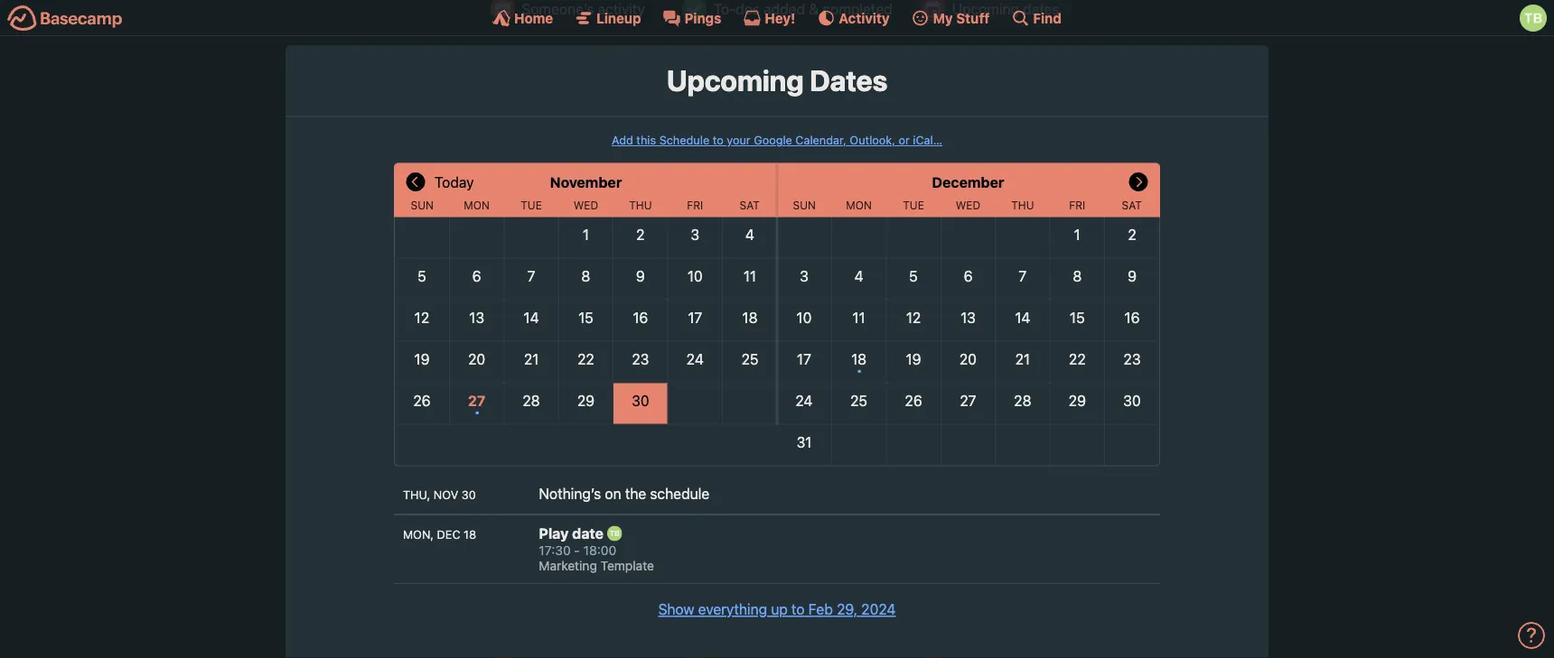 Task type: vqa. For each thing, say whether or not it's contained in the screenshot.
Terry Turtle icon inside "Main" element
no



Task type: describe. For each thing, give the bounding box(es) containing it.
dates
[[1023, 0, 1060, 18]]

show        everything      up to        feb 29, 2024 button
[[658, 599, 896, 621]]

schedule
[[650, 485, 710, 503]]

fri for december
[[1069, 199, 1086, 212]]

feb
[[808, 601, 833, 619]]

play
[[539, 525, 569, 542]]

to-dos added & completed link
[[673, 0, 906, 29]]

hey!
[[765, 10, 796, 26]]

add
[[612, 133, 633, 147]]

nov
[[434, 489, 458, 502]]

completed
[[823, 0, 893, 18]]

your
[[727, 133, 751, 147]]

dos
[[736, 0, 760, 18]]

my
[[933, 10, 953, 26]]

find
[[1033, 10, 1062, 26]]

thu,
[[403, 489, 430, 502]]

sun for november
[[411, 199, 434, 212]]

dec
[[437, 528, 460, 542]]

thu for november
[[629, 199, 652, 212]]

add this schedule to your google calendar, outlook, or ical… link
[[612, 133, 943, 147]]

added
[[764, 0, 805, 18]]

template
[[601, 559, 654, 574]]

mon for december
[[846, 199, 872, 212]]

stuff
[[956, 10, 990, 26]]

mon,
[[403, 528, 434, 542]]

home link
[[493, 9, 553, 27]]

the
[[625, 485, 646, 503]]

thu for december
[[1011, 199, 1034, 212]]

calendar,
[[796, 133, 847, 147]]

someone's activity link
[[481, 0, 667, 29]]

29,
[[837, 601, 858, 619]]

wed for december
[[956, 199, 981, 212]]

play date
[[539, 525, 607, 542]]

ical…
[[913, 133, 943, 147]]

upcoming dates link
[[911, 0, 1073, 29]]

schedule image
[[921, 0, 946, 22]]

google
[[754, 133, 792, 147]]

lineup
[[597, 10, 641, 26]]

&
[[809, 0, 819, 18]]

or
[[899, 133, 910, 147]]

to-
[[714, 0, 736, 18]]

pings
[[685, 10, 722, 26]]

activity
[[598, 0, 645, 18]]

30
[[462, 489, 476, 502]]

upcoming for upcoming dates
[[667, 63, 804, 98]]

17:30
[[539, 543, 571, 558]]

add this schedule to your google calendar, outlook, or ical…
[[612, 133, 943, 147]]

on
[[605, 485, 621, 503]]

my stuff
[[933, 10, 990, 26]]

switch accounts image
[[7, 5, 123, 33]]

sun for december
[[793, 199, 816, 212]]



Task type: locate. For each thing, give the bounding box(es) containing it.
person report image
[[490, 0, 515, 22]]

1 horizontal spatial sun
[[793, 199, 816, 212]]

mon for november
[[464, 199, 490, 212]]

upcoming dates
[[952, 0, 1060, 18]]

2 tue from the left
[[903, 199, 924, 212]]

dates
[[810, 63, 888, 98]]

today link
[[435, 163, 474, 199]]

upcoming
[[952, 0, 1019, 18], [667, 63, 804, 98]]

tue
[[521, 199, 542, 212], [903, 199, 924, 212]]

someone's
[[522, 0, 594, 18]]

show
[[658, 601, 694, 619]]

sat for december
[[1122, 199, 1142, 212]]

1 horizontal spatial to
[[792, 601, 805, 619]]

1 horizontal spatial tue
[[903, 199, 924, 212]]

fri
[[687, 199, 703, 212], [1069, 199, 1086, 212]]

tim burton image
[[1520, 5, 1547, 32], [607, 526, 622, 542]]

marketing
[[539, 559, 597, 574]]

sat
[[740, 199, 760, 212], [1122, 199, 1142, 212]]

to right up
[[792, 601, 805, 619]]

1 horizontal spatial wed
[[956, 199, 981, 212]]

2 mon from the left
[[846, 199, 872, 212]]

1 sun from the left
[[411, 199, 434, 212]]

tue right today link
[[521, 199, 542, 212]]

18
[[464, 528, 476, 542]]

0 horizontal spatial •
[[474, 405, 479, 418]]

my stuff button
[[911, 9, 990, 27]]

someone's activity
[[522, 0, 645, 18]]

everything
[[698, 601, 767, 619]]

to-dos added & completed
[[714, 0, 893, 18]]

december
[[932, 174, 1004, 191]]

1 mon from the left
[[464, 199, 490, 212]]

today
[[435, 174, 474, 191]]

sun
[[411, 199, 434, 212], [793, 199, 816, 212]]

mon
[[464, 199, 490, 212], [846, 199, 872, 212]]

1 thu from the left
[[629, 199, 652, 212]]

upcoming dates
[[667, 63, 888, 98]]

up
[[771, 601, 788, 619]]

0 horizontal spatial fri
[[687, 199, 703, 212]]

0 horizontal spatial mon
[[464, 199, 490, 212]]

1 horizontal spatial upcoming
[[952, 0, 1019, 18]]

0 horizontal spatial to
[[713, 133, 724, 147]]

todo image
[[682, 0, 707, 22]]

2 thu from the left
[[1011, 199, 1034, 212]]

tim burton image inside main element
[[1520, 5, 1547, 32]]

november
[[550, 174, 622, 191]]

2 wed from the left
[[956, 199, 981, 212]]

0 vertical spatial tim burton image
[[1520, 5, 1547, 32]]

1 horizontal spatial fri
[[1069, 199, 1086, 212]]

mon, dec 18
[[403, 528, 476, 542]]

wed down the 'november'
[[574, 199, 598, 212]]

main element
[[0, 0, 1554, 36]]

2 sun from the left
[[793, 199, 816, 212]]

•
[[857, 363, 861, 377], [474, 405, 479, 418]]

tue for november
[[521, 199, 542, 212]]

wed for november
[[574, 199, 598, 212]]

0 horizontal spatial upcoming
[[667, 63, 804, 98]]

2024
[[861, 601, 896, 619]]

1 sat from the left
[[740, 199, 760, 212]]

1 vertical spatial •
[[474, 405, 479, 418]]

mon down today
[[464, 199, 490, 212]]

pings button
[[663, 9, 722, 27]]

sat for november
[[740, 199, 760, 212]]

0 horizontal spatial thu
[[629, 199, 652, 212]]

0 horizontal spatial wed
[[574, 199, 598, 212]]

mon down "outlook,"
[[846, 199, 872, 212]]

to
[[713, 133, 724, 147], [792, 601, 805, 619]]

1 horizontal spatial •
[[857, 363, 861, 377]]

to for feb
[[792, 601, 805, 619]]

nothing's
[[539, 485, 601, 503]]

to left your
[[713, 133, 724, 147]]

wed down december
[[956, 199, 981, 212]]

tue down or
[[903, 199, 924, 212]]

show        everything      up to        feb 29, 2024
[[658, 601, 896, 619]]

to for your
[[713, 133, 724, 147]]

date
[[572, 525, 604, 542]]

sun left today link
[[411, 199, 434, 212]]

0 horizontal spatial sun
[[411, 199, 434, 212]]

1 vertical spatial upcoming
[[667, 63, 804, 98]]

lineup link
[[575, 9, 641, 27]]

thu, nov 30
[[403, 489, 476, 502]]

upcoming for upcoming dates
[[952, 0, 1019, 18]]

2 fri from the left
[[1069, 199, 1086, 212]]

hey! button
[[743, 9, 796, 27]]

fri for november
[[687, 199, 703, 212]]

1 tue from the left
[[521, 199, 542, 212]]

activity link
[[817, 9, 890, 27]]

17:30     -     18:00 marketing template
[[539, 543, 654, 574]]

0 horizontal spatial sat
[[740, 199, 760, 212]]

activity
[[839, 10, 890, 26]]

0 vertical spatial upcoming
[[952, 0, 1019, 18]]

0 horizontal spatial tim burton image
[[607, 526, 622, 542]]

outlook,
[[850, 133, 896, 147]]

schedule
[[659, 133, 710, 147]]

1 horizontal spatial thu
[[1011, 199, 1034, 212]]

tue for december
[[903, 199, 924, 212]]

1 vertical spatial tim burton image
[[607, 526, 622, 542]]

0 vertical spatial to
[[713, 133, 724, 147]]

wed
[[574, 199, 598, 212], [956, 199, 981, 212]]

1 horizontal spatial tim burton image
[[1520, 5, 1547, 32]]

18:00
[[583, 543, 616, 558]]

0 horizontal spatial tue
[[521, 199, 542, 212]]

find button
[[1012, 9, 1062, 27]]

-
[[574, 543, 580, 558]]

upcoming inside upcoming dates link
[[952, 0, 1019, 18]]

1 wed from the left
[[574, 199, 598, 212]]

1 fri from the left
[[687, 199, 703, 212]]

2 sat from the left
[[1122, 199, 1142, 212]]

this
[[636, 133, 656, 147]]

home
[[514, 10, 553, 26]]

sun down calendar, at the right of page
[[793, 199, 816, 212]]

to inside button
[[792, 601, 805, 619]]

1 horizontal spatial sat
[[1122, 199, 1142, 212]]

thu
[[629, 199, 652, 212], [1011, 199, 1034, 212]]

0 vertical spatial •
[[857, 363, 861, 377]]

nothing's on the schedule
[[539, 485, 710, 503]]

1 horizontal spatial mon
[[846, 199, 872, 212]]

1 vertical spatial to
[[792, 601, 805, 619]]



